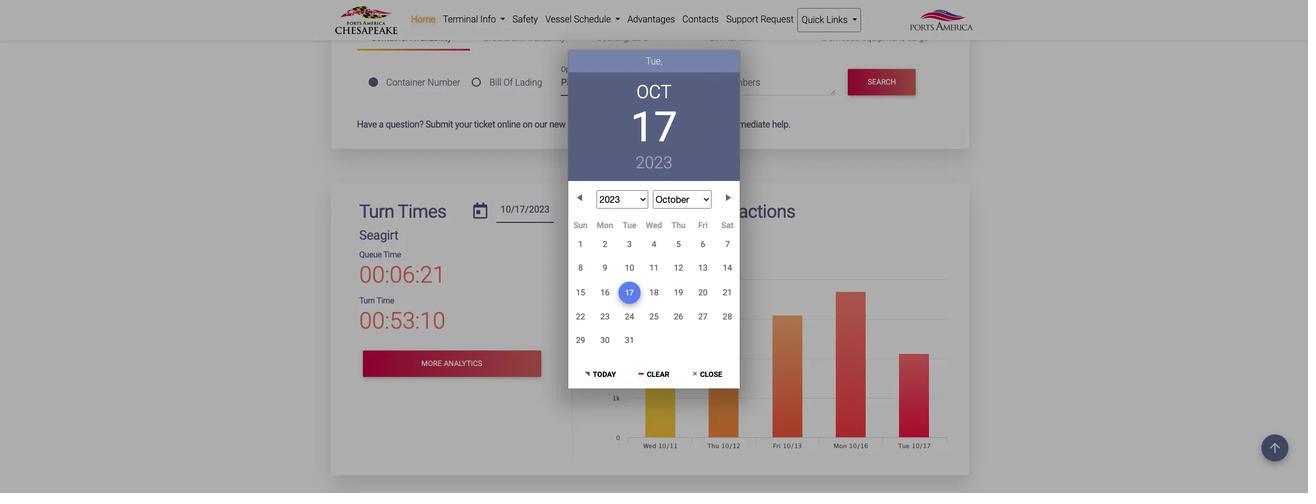 Task type: describe. For each thing, give the bounding box(es) containing it.
10/3/2023 cell
[[617, 233, 642, 257]]

question?
[[386, 119, 424, 130]]

submit
[[426, 119, 453, 130]]

10/18/2023 cell
[[642, 281, 666, 305]]

10/27/2023 cell
[[691, 306, 715, 329]]

10/15/2023 cell
[[568, 281, 593, 305]]

queue time 00:06:21
[[359, 250, 446, 289]]

10
[[625, 264, 634, 274]]

eir
[[710, 32, 722, 43]]

turn times
[[359, 201, 446, 222]]

enter
[[658, 77, 680, 88]]

breakbulk
[[484, 32, 522, 43]]

00:06:21
[[359, 262, 446, 289]]

breakbulk availability link
[[470, 27, 583, 49]]

support inside support request link
[[726, 14, 758, 25]]

22
[[576, 312, 585, 322]]

21
[[723, 288, 732, 298]]

booking/edo
[[597, 32, 649, 43]]

29
[[576, 336, 585, 346]]

close button
[[681, 361, 734, 386]]

10/11/2023 - 10/17/2023
[[619, 228, 713, 238]]

advantages
[[628, 14, 675, 25]]

enter container numbers
[[658, 77, 760, 88]]

0 horizontal spatial request
[[642, 119, 674, 130]]

10/14/2023 cell
[[715, 257, 740, 281]]

close
[[700, 370, 722, 379]]

times
[[398, 201, 446, 222]]

truck
[[648, 201, 691, 222]]

container number
[[386, 77, 460, 88]]

sat
[[722, 221, 734, 231]]

7
[[725, 240, 730, 250]]

analytics
[[444, 360, 482, 368]]

more analytics link
[[363, 351, 541, 378]]

search
[[868, 78, 896, 86]]

container for container number
[[386, 77, 425, 88]]

30
[[601, 336, 610, 346]]

31
[[625, 336, 634, 346]]

10/12/2023 cell
[[666, 257, 691, 281]]

booking/edo link
[[583, 27, 696, 49]]

00:53:10
[[359, 308, 446, 335]]

contacts link
[[679, 8, 723, 31]]

10/6/2023 cell
[[691, 233, 715, 257]]

home
[[411, 14, 436, 25]]

10/17/2023
[[669, 228, 713, 238]]

and
[[698, 119, 712, 130]]

10/4/2023 cell
[[642, 233, 666, 257]]

15
[[576, 288, 585, 298]]

transactions
[[695, 201, 796, 222]]

domestic
[[822, 32, 860, 43]]

eir reprint
[[710, 32, 752, 43]]

50
[[685, 103, 693, 112]]

clear button
[[628, 361, 681, 386]]

oct 17 2023
[[631, 81, 677, 172]]

10/20/2023 cell
[[691, 281, 715, 305]]

6
[[701, 240, 705, 250]]

turn time 00:53:10
[[359, 296, 446, 335]]

advantages link
[[624, 8, 679, 31]]

more analytics
[[422, 360, 482, 368]]

mon
[[597, 221, 613, 231]]

search button
[[848, 69, 916, 95]]

support request
[[726, 14, 794, 25]]

domestic equipment/cargo link
[[809, 27, 943, 49]]

10/2/2023 cell
[[593, 233, 617, 257]]

container up 50
[[682, 77, 721, 88]]

number
[[428, 77, 460, 88]]

turn for turn times
[[359, 201, 394, 222]]

12
[[674, 264, 683, 274]]

10/22/2023 cell
[[568, 306, 593, 329]]

10/8/2023 cell
[[568, 257, 593, 281]]

a
[[379, 119, 384, 130]]

10/5/2023 cell
[[666, 233, 691, 257]]

support request link
[[723, 8, 798, 31]]

wed
[[646, 221, 662, 231]]

breakbulk availability
[[484, 32, 565, 43]]

safety
[[513, 14, 538, 25]]

equipment/cargo
[[862, 32, 929, 43]]

10/16/2023 cell
[[593, 281, 617, 305]]

grid containing sun
[[568, 221, 740, 353]]

10/23/2023 cell
[[593, 306, 617, 329]]

19
[[674, 288, 683, 298]]

immediate
[[729, 119, 770, 130]]

1
[[578, 240, 583, 250]]

page
[[676, 119, 696, 130]]



Task type: locate. For each thing, give the bounding box(es) containing it.
more
[[422, 360, 442, 368]]

availability
[[410, 32, 452, 43], [524, 32, 565, 43]]

5
[[676, 240, 681, 250]]

1 vertical spatial turn
[[359, 296, 375, 306]]

24
[[625, 312, 634, 322]]

10/25/2023 cell
[[642, 306, 666, 329]]

your
[[455, 119, 472, 130]]

10/1/2023 cell
[[568, 233, 593, 257]]

availability down home link
[[410, 32, 452, 43]]

on
[[523, 119, 533, 130]]

10/9/2023 cell
[[593, 257, 617, 281]]

1 horizontal spatial availability
[[524, 32, 565, 43]]

safety link
[[509, 8, 542, 31]]

13
[[698, 264, 708, 274]]

to
[[676, 103, 683, 112]]

20
[[698, 288, 708, 298]]

2 turn from the top
[[359, 296, 375, 306]]

limit to 50
[[658, 103, 693, 112]]

help.
[[772, 119, 791, 130]]

oct
[[637, 81, 672, 103]]

support right customer
[[608, 119, 640, 130]]

10/26/2023 cell
[[666, 306, 691, 329]]

calendar week image
[[607, 229, 614, 237]]

1 turn from the top
[[359, 201, 394, 222]]

tue
[[623, 221, 637, 231]]

of
[[504, 77, 513, 88]]

bill
[[490, 77, 501, 88]]

availability inside container availability link
[[410, 32, 452, 43]]

23
[[601, 312, 610, 322]]

1 vertical spatial request
[[642, 119, 674, 130]]

turn up 00:53:10
[[359, 296, 375, 306]]

have
[[357, 119, 377, 130]]

10/10/2023 cell
[[617, 257, 642, 281]]

17
[[631, 103, 677, 152], [625, 289, 634, 297]]

new
[[549, 119, 566, 130]]

0 vertical spatial request
[[761, 14, 794, 25]]

16
[[601, 288, 610, 298]]

time for 00:06:21
[[383, 250, 401, 260]]

get
[[714, 119, 727, 130]]

go to top image
[[1262, 435, 1289, 462]]

grid
[[568, 221, 740, 353]]

1 horizontal spatial support
[[726, 14, 758, 25]]

10/11/2023
[[619, 228, 663, 238]]

time
[[383, 250, 401, 260], [377, 296, 394, 306]]

economic engine image
[[0, 0, 1300, 315]]

seagirt
[[359, 228, 398, 243]]

customer
[[568, 119, 606, 130]]

container down home link
[[371, 32, 408, 43]]

availability inside "breakbulk availability" link
[[524, 32, 565, 43]]

time right queue
[[383, 250, 401, 260]]

container for container availability
[[371, 32, 408, 43]]

-
[[665, 228, 667, 238]]

request up eir reprint link
[[761, 14, 794, 25]]

container availability link
[[357, 27, 470, 50]]

10/24/2023 cell
[[617, 306, 642, 329]]

2023
[[636, 153, 673, 172]]

turn up seagirt
[[359, 201, 394, 222]]

14
[[723, 264, 732, 274]]

turn
[[359, 201, 394, 222], [359, 296, 375, 306]]

2
[[603, 240, 608, 250]]

0 vertical spatial time
[[383, 250, 401, 260]]

None text field
[[496, 201, 554, 223]]

thu
[[672, 221, 686, 231]]

1 vertical spatial support
[[608, 119, 640, 130]]

10/7/2023 cell
[[715, 233, 740, 257]]

request
[[761, 14, 794, 25], [642, 119, 674, 130]]

10/21/2023 cell
[[715, 281, 740, 305]]

time inside turn time 00:53:10
[[377, 296, 394, 306]]

10/31/2023 cell
[[617, 329, 642, 353]]

daily truck transactions
[[607, 201, 796, 222]]

availability for container availability
[[410, 32, 452, 43]]

10/29/2023 cell
[[568, 329, 593, 353]]

limit
[[658, 103, 675, 112]]

4
[[652, 240, 656, 250]]

turn for turn time 00:53:10
[[359, 296, 375, 306]]

calendar day image
[[473, 203, 488, 219]]

have a question? submit your ticket online on our new customer support request page and get immediate help.
[[357, 119, 791, 130]]

1 horizontal spatial request
[[761, 14, 794, 25]]

8
[[578, 264, 583, 274]]

availability for breakbulk availability
[[524, 32, 565, 43]]

18
[[650, 288, 659, 298]]

reprint
[[724, 32, 752, 43]]

Enter Container Numbers text field
[[658, 76, 836, 96]]

2 availability from the left
[[524, 32, 565, 43]]

10/19/2023 cell
[[666, 281, 691, 305]]

queue
[[359, 250, 382, 260]]

container left number
[[386, 77, 425, 88]]

bill of lading
[[490, 77, 542, 88]]

customer support request link
[[568, 119, 674, 130]]

daily
[[607, 201, 644, 222]]

17 inside cell
[[625, 289, 634, 297]]

support up reprint
[[726, 14, 758, 25]]

fri
[[698, 221, 708, 231]]

1 vertical spatial time
[[377, 296, 394, 306]]

time inside queue time 00:06:21
[[383, 250, 401, 260]]

domestic equipment/cargo
[[822, 32, 929, 43]]

1 availability from the left
[[410, 32, 452, 43]]

support
[[726, 14, 758, 25], [608, 119, 640, 130]]

0 vertical spatial 17
[[631, 103, 677, 152]]

9
[[603, 264, 608, 274]]

home link
[[407, 8, 439, 31]]

time up 00:53:10
[[377, 296, 394, 306]]

lading
[[515, 77, 542, 88]]

0 vertical spatial turn
[[359, 201, 394, 222]]

online
[[497, 119, 521, 130]]

25
[[650, 312, 659, 322]]

28
[[723, 312, 732, 322]]

tue,
[[646, 56, 662, 67]]

eir reprint link
[[696, 27, 809, 49]]

10/17/2023 cell
[[619, 282, 641, 304]]

contacts
[[683, 14, 719, 25]]

time for 00:53:10
[[377, 296, 394, 306]]

27
[[698, 312, 708, 322]]

10/28/2023 cell
[[715, 306, 740, 329]]

0 vertical spatial support
[[726, 14, 758, 25]]

0 horizontal spatial availability
[[410, 32, 452, 43]]

clear
[[647, 370, 670, 379]]

10/30/2023 cell
[[593, 329, 617, 353]]

request down limit
[[642, 119, 674, 130]]

1 vertical spatial 17
[[625, 289, 634, 297]]

availability down the safety link at the top left
[[524, 32, 565, 43]]

container availability
[[371, 32, 452, 43]]

numbers
[[723, 77, 760, 88]]

turn inside turn time 00:53:10
[[359, 296, 375, 306]]

10/13/2023 cell
[[691, 257, 715, 281]]

today button
[[574, 361, 627, 386]]

today
[[593, 370, 616, 379]]

10/11/2023 cell
[[642, 257, 666, 281]]

0 horizontal spatial support
[[608, 119, 640, 130]]

26
[[674, 312, 683, 322]]

ticket
[[474, 119, 495, 130]]



Task type: vqa. For each thing, say whether or not it's contained in the screenshot.


